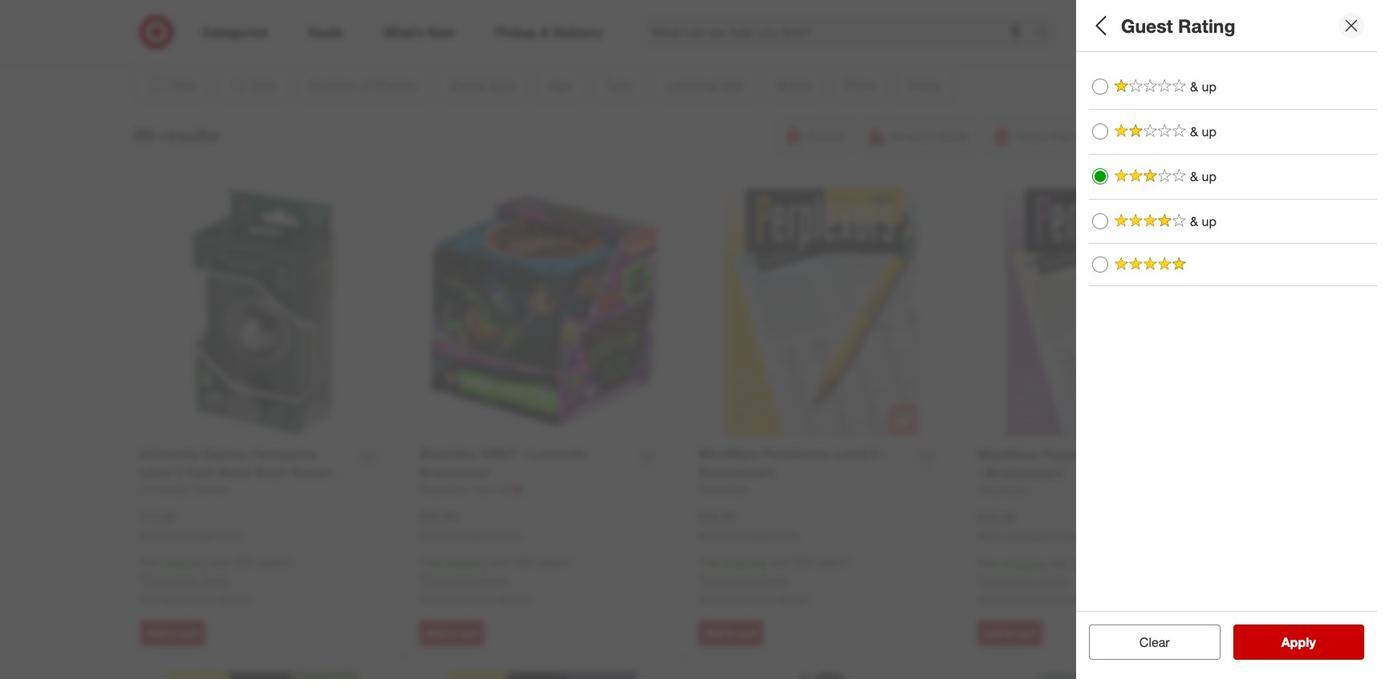 Task type: locate. For each thing, give the bounding box(es) containing it.
0 vertical spatial & up radio
[[1093, 124, 1109, 140]]

with
[[211, 557, 232, 570], [490, 557, 511, 570], [770, 557, 791, 570], [1049, 557, 1070, 571]]

coding;
[[1089, 202, 1129, 215]]

*
[[140, 573, 144, 587], [419, 573, 423, 587], [698, 573, 702, 587], [978, 574, 982, 588]]

rating
[[1179, 14, 1236, 37]]

4 & up from the top
[[1191, 213, 1217, 229]]

motor
[[1303, 202, 1333, 215]]

shipping
[[165, 557, 208, 570], [444, 557, 487, 570], [724, 557, 767, 570], [1003, 557, 1046, 571]]

0 vertical spatial & up radio
[[1093, 79, 1109, 95]]

creativity;
[[1225, 202, 1276, 215]]

type board games; brainteasers
[[1089, 125, 1228, 159]]

1 up from the top
[[1202, 79, 1217, 95]]

exclusions apply. button
[[144, 573, 231, 589], [423, 573, 510, 589], [702, 573, 789, 589], [982, 573, 1069, 589]]

& up radio left adult
[[1093, 79, 1109, 95]]

& down brainteasers
[[1191, 168, 1199, 184]]

thinking;
[[1177, 202, 1222, 215]]

& up radio down board
[[1093, 169, 1109, 185]]

$35
[[235, 557, 253, 570], [514, 557, 532, 570], [794, 557, 812, 570], [1073, 557, 1091, 571]]

filters
[[1117, 14, 1167, 37]]

search
[[1028, 25, 1066, 41]]

up up brand alice in wonderland; bepuzzled; chuckle & roar; educatio
[[1202, 213, 1217, 229]]

apply button
[[1234, 625, 1365, 661]]

$16.95 when purchased online
[[698, 509, 800, 542], [978, 510, 1080, 543]]

0 horizontal spatial $16.95
[[698, 509, 737, 525]]

purchased
[[167, 530, 213, 542], [447, 530, 493, 542], [726, 530, 772, 542], [1006, 531, 1051, 543]]

exclusions
[[144, 573, 197, 587], [423, 573, 477, 587], [702, 573, 756, 587], [982, 574, 1035, 588]]

up down 2 'link'
[[1202, 79, 1217, 95]]

0 vertical spatial results
[[159, 123, 219, 146]]

in inside brand alice in wonderland; bepuzzled; chuckle & roar; educatio
[[1117, 258, 1126, 272]]

available
[[161, 593, 204, 606], [440, 593, 484, 606], [720, 593, 763, 606], [999, 593, 1043, 607]]

& up radio
[[1093, 79, 1109, 95], [1093, 169, 1109, 185]]

in
[[1117, 258, 1126, 272], [208, 593, 216, 606], [487, 593, 496, 606], [766, 593, 775, 606], [1046, 593, 1054, 607]]

2
[[1218, 17, 1222, 26]]

clear inside button
[[1132, 635, 1162, 651]]

results right the "see"
[[1292, 635, 1333, 651]]

2 link
[[1193, 14, 1229, 50]]

1 vertical spatial results
[[1292, 635, 1333, 651]]

see results button
[[1234, 625, 1365, 661]]

& up down brainteasers
[[1191, 168, 1217, 184]]

$16.95
[[698, 509, 737, 525], [978, 510, 1016, 526]]

alice
[[1089, 258, 1114, 272]]

results right 99
[[159, 123, 219, 146]]

creative
[[1132, 202, 1174, 215]]

& up
[[1191, 79, 1217, 95], [1191, 124, 1217, 140], [1191, 168, 1217, 184], [1191, 213, 1217, 229]]

online inside $25.99 when purchased online
[[495, 530, 521, 542]]

free
[[140, 557, 162, 570], [419, 557, 441, 570], [698, 557, 721, 570], [978, 557, 1000, 571]]

0 horizontal spatial results
[[159, 123, 219, 146]]

2 up from the top
[[1202, 124, 1217, 140]]

& inside brand alice in wonderland; bepuzzled; chuckle & roar; educatio
[[1299, 258, 1306, 272]]

adult
[[1118, 89, 1144, 103]]

3 up from the top
[[1202, 168, 1217, 184]]

clear
[[1132, 635, 1162, 651], [1140, 635, 1170, 651]]

sponsored
[[1117, 38, 1164, 50]]

0 horizontal spatial $16.95 when purchased online
[[698, 509, 800, 542]]

when inside $25.99 when purchased online
[[419, 530, 444, 542]]

apply
[[1282, 635, 1316, 651]]

& up up brainteasers
[[1191, 124, 1217, 140]]

all
[[1166, 635, 1178, 651]]

up up brainteasers
[[1202, 124, 1217, 140]]

not
[[140, 593, 158, 606], [419, 593, 437, 606], [698, 593, 717, 606], [978, 593, 996, 607]]

& up radio
[[1093, 124, 1109, 140], [1093, 214, 1109, 230]]

& left roar;
[[1299, 258, 1306, 272]]

& up down 2 'link'
[[1191, 79, 1217, 95]]

1 vertical spatial & up radio
[[1093, 214, 1109, 230]]

skill
[[1157, 181, 1188, 200]]

2 clear from the left
[[1140, 635, 1170, 651]]

bepuzzled;
[[1196, 258, 1252, 272]]

1 clear from the left
[[1132, 635, 1162, 651]]

& right creative
[[1191, 213, 1199, 229]]

results
[[159, 123, 219, 146], [1292, 635, 1333, 651]]

apply.
[[200, 573, 231, 587], [480, 573, 510, 587], [759, 573, 789, 587], [1039, 574, 1069, 588]]

guest rating
[[1122, 14, 1236, 37]]

& up radio up board
[[1093, 124, 1109, 140]]

when
[[140, 530, 165, 542], [419, 530, 444, 542], [698, 530, 723, 542], [978, 531, 1003, 543]]

& up radio up brand
[[1093, 214, 1109, 230]]

Include out of stock checkbox
[[1089, 579, 1105, 595]]

results for see results
[[1292, 635, 1333, 651]]

results inside button
[[1292, 635, 1333, 651]]

&
[[1191, 79, 1199, 95], [1191, 124, 1199, 140], [1191, 168, 1199, 184], [1191, 213, 1199, 229], [1299, 258, 1306, 272]]

$25.99
[[419, 509, 458, 525]]

& up brainteasers
[[1191, 124, 1199, 140]]

What can we help you find? suggestions appear below search field
[[642, 14, 1039, 50]]

1 vertical spatial & up radio
[[1093, 169, 1109, 185]]

& up up brand alice in wonderland; bepuzzled; chuckle & roar; educatio
[[1191, 213, 1217, 229]]

2 & up radio from the top
[[1093, 214, 1109, 230]]

up down brainteasers
[[1202, 168, 1217, 184]]

free shipping with $35 orders* * exclusions apply. not available in stores
[[140, 557, 293, 606], [419, 557, 572, 606], [698, 557, 851, 606], [978, 557, 1131, 607]]

1 & up radio from the top
[[1093, 124, 1109, 140]]

stores
[[219, 593, 250, 606], [499, 593, 530, 606], [778, 593, 809, 606], [1058, 593, 1089, 607]]

orders*
[[256, 557, 293, 570], [536, 557, 572, 570], [815, 557, 851, 570], [1094, 557, 1131, 571]]

1 & up from the top
[[1191, 79, 1217, 95]]

all
[[1089, 14, 1112, 37]]

clear all button
[[1089, 625, 1221, 661]]

up
[[1202, 79, 1217, 95], [1202, 124, 1217, 140], [1202, 168, 1217, 184], [1202, 213, 1217, 229]]

clear inside 'clear' button
[[1140, 635, 1170, 651]]

roar;
[[1309, 258, 1336, 272]]

online
[[216, 530, 242, 542], [495, 530, 521, 542], [775, 530, 800, 542], [1054, 531, 1080, 543]]

1 horizontal spatial results
[[1292, 635, 1333, 651]]

None radio
[[1093, 257, 1109, 273]]

chuckle
[[1255, 258, 1296, 272]]



Task type: describe. For each thing, give the bounding box(es) containing it.
learning
[[1089, 181, 1153, 200]]

clear button
[[1089, 625, 1221, 661]]

purchased inside $25.99 when purchased online
[[447, 530, 493, 542]]

purchased inside $14.87 when purchased online
[[167, 530, 213, 542]]

clear for clear
[[1140, 635, 1170, 651]]

$14.87 when purchased online
[[140, 509, 242, 542]]

& down 2 'link'
[[1191, 79, 1199, 95]]

online inside $14.87 when purchased online
[[216, 530, 242, 542]]

clear all
[[1132, 635, 1178, 651]]

guest rating dialog
[[1077, 0, 1378, 680]]

99 results
[[134, 123, 219, 146]]

3 & up from the top
[[1191, 168, 1217, 184]]

all filters dialog
[[1077, 0, 1378, 680]]

wonderland;
[[1129, 258, 1193, 272]]

type
[[1089, 125, 1123, 143]]

2 & up from the top
[[1191, 124, 1217, 140]]

all filters
[[1089, 14, 1167, 37]]

learning skill coding; creative thinking; creativity; fine motor skills; gr
[[1089, 181, 1378, 215]]

1 horizontal spatial $16.95
[[978, 510, 1016, 526]]

$25.99 when purchased online
[[419, 509, 521, 542]]

2 & up radio from the top
[[1093, 169, 1109, 185]]

results for 99 results
[[159, 123, 219, 146]]

kids;
[[1089, 89, 1115, 103]]

age
[[1089, 69, 1118, 87]]

age kids; adult
[[1089, 69, 1144, 103]]

$14.87
[[140, 509, 178, 525]]

brainteasers
[[1165, 146, 1228, 159]]

guest
[[1122, 14, 1173, 37]]

4 up from the top
[[1202, 213, 1217, 229]]

skills;
[[1336, 202, 1366, 215]]

board
[[1089, 146, 1120, 159]]

see
[[1265, 635, 1288, 651]]

1 horizontal spatial $16.95 when purchased online
[[978, 510, 1080, 543]]

99
[[134, 123, 154, 146]]

clear for clear all
[[1132, 635, 1162, 651]]

brand alice in wonderland; bepuzzled; chuckle & roar; educatio
[[1089, 237, 1378, 272]]

brand
[[1089, 237, 1133, 256]]

1 & up radio from the top
[[1093, 79, 1109, 95]]

when inside $14.87 when purchased online
[[140, 530, 165, 542]]

gr
[[1369, 202, 1378, 215]]

educatio
[[1339, 258, 1378, 272]]

games;
[[1123, 146, 1162, 159]]

see results
[[1265, 635, 1333, 651]]

search button
[[1028, 14, 1066, 53]]

advertisement region
[[201, 0, 1164, 38]]

fine
[[1279, 202, 1300, 215]]



Task type: vqa. For each thing, say whether or not it's contained in the screenshot.
3rd 6:00pm from the bottom
no



